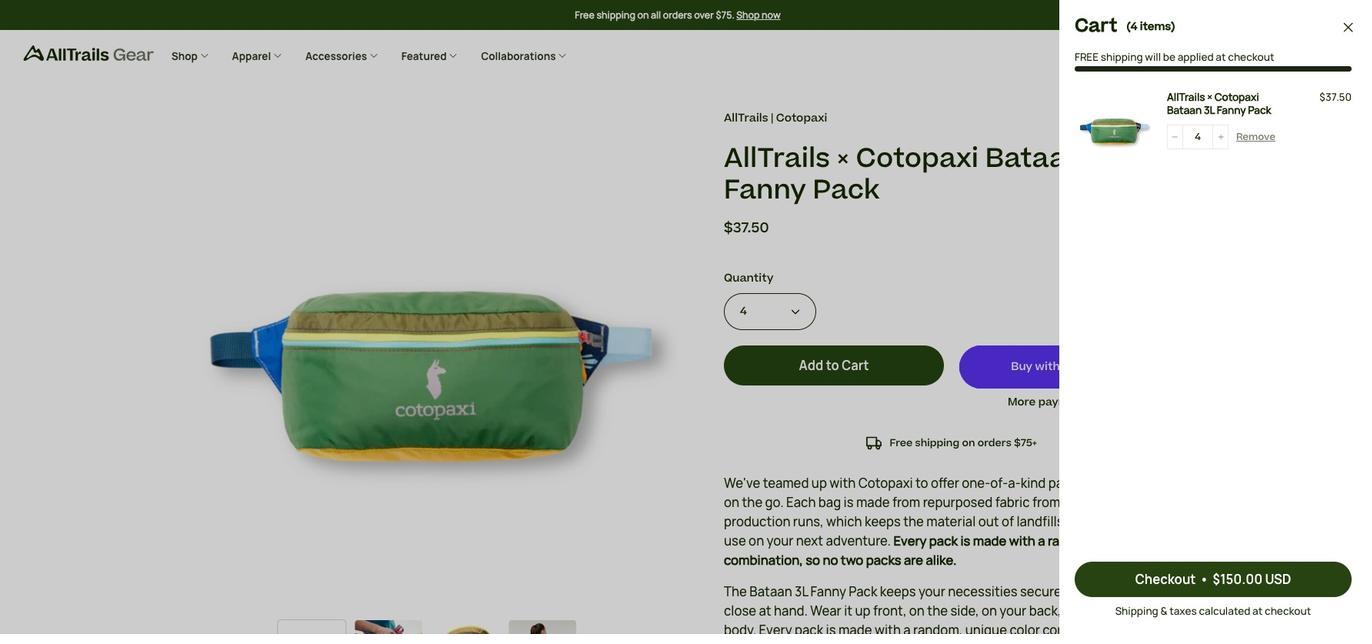 Task type: vqa. For each thing, say whether or not it's contained in the screenshot.
bottommost Cart
yes



Task type: describe. For each thing, give the bounding box(es) containing it.
1 horizontal spatial at
[[1216, 50, 1226, 64]]

2 horizontal spatial at
[[1253, 604, 1263, 618]]

more payment options
[[1008, 395, 1132, 410]]

add to cart
[[799, 357, 869, 374]]

0 horizontal spatial fanny
[[724, 171, 806, 210]]

teamed
[[763, 475, 809, 492]]

adventure.
[[826, 533, 891, 550]]

free for free shipping on orders $75+
[[890, 436, 913, 450]]

each
[[787, 494, 816, 511]]

a inside 'the bataan 3l fanny pack keeps your necessities secure, organized, and close at hand. wear it up front, on the side, on your back, or across your body. every pack is made with a random, unique color combination, so'
[[904, 622, 911, 634]]

with inside 'the bataan 3l fanny pack keeps your necessities secure, organized, and close at hand. wear it up front, on the side, on your back, or across your body. every pack is made with a random, unique color combination, so'
[[875, 622, 901, 634]]

$150.00 usd
[[1213, 571, 1292, 588]]

0 horizontal spatial orders
[[663, 8, 692, 21]]

next
[[796, 533, 824, 550]]

necessities
[[948, 583, 1018, 600]]

kind
[[1021, 475, 1046, 492]]

go.
[[765, 494, 784, 511]]

add
[[799, 357, 824, 374]]

$75.
[[716, 8, 735, 21]]

buy with
[[1012, 359, 1063, 375]]

alltrails × cotopaxi bataan 3l fanny pack bag cotopaxi image
[[176, 110, 678, 612]]

alltrails | cotopaxi
[[724, 110, 828, 126]]

free shipping on orders $75+
[[890, 436, 1037, 450]]

buy
[[1012, 359, 1033, 375]]

0 vertical spatial fanny
[[1217, 103, 1246, 117]]

your left &
[[1122, 603, 1149, 620]]

1 horizontal spatial 3l
[[1091, 139, 1123, 177]]

across
[[1079, 603, 1120, 620]]

1 vertical spatial bataan
[[986, 139, 1084, 177]]

calculated
[[1199, 604, 1251, 618]]

now
[[762, 8, 781, 21]]

alltrails × cotopaxi bataan 3l fanny pack image
[[1075, 91, 1152, 168]]

remove
[[1237, 130, 1276, 144]]

all
[[651, 8, 661, 21]]

more payment options button
[[960, 393, 1180, 413]]

which
[[827, 513, 863, 530]]

free for free shipping on all orders over $75. shop now
[[575, 8, 595, 21]]

shipping for orders
[[916, 436, 960, 450]]

options
[[1090, 395, 1132, 410]]

combination, inside "every pack is made with a random, unique color combination, so no two packs are alike."
[[724, 552, 803, 569]]

organized,
[[1068, 583, 1131, 600]]

0 horizontal spatial $37.50
[[724, 218, 769, 238]]

1 horizontal spatial alltrails × cotopaxi bataan 3l fanny pack
[[1168, 90, 1272, 117]]

applied
[[1178, 50, 1214, 64]]

1 horizontal spatial to
[[916, 475, 929, 492]]

keeps inside we've teamed up with cotopaxi to offer one-of-a-kind packs for exploring on the go. each bag is made from repurposed fabric from other companies' production runs, which keeps the material out of landfills and puts it to good use on your next adventure.
[[865, 513, 901, 530]]

we've teamed up with cotopaxi to offer one-of-a-kind packs for exploring on the go. each bag is made from repurposed fabric from other companies' production runs, which keeps the material out of landfills and puts it to good use on your next adventure.
[[724, 475, 1179, 550]]

1 horizontal spatial cart
[[1075, 12, 1118, 39]]

is inside 'the bataan 3l fanny pack keeps your necessities secure, organized, and close at hand. wear it up front, on the side, on your back, or across your body. every pack is made with a random, unique color combination, so'
[[826, 622, 836, 634]]

it inside we've teamed up with cotopaxi to offer one-of-a-kind packs for exploring on the go. each bag is made from repurposed fabric from other companies' production runs, which keeps the material out of landfills and puts it to good use on your next adventure.
[[1122, 513, 1130, 530]]

bag
[[819, 494, 841, 511]]

taxes
[[1170, 604, 1197, 618]]

other
[[1063, 494, 1097, 511]]

1 from from the left
[[893, 494, 921, 511]]

alltrails | cotopaxi link
[[724, 110, 828, 127]]

made inside "every pack is made with a random, unique color combination, so no two packs are alike."
[[973, 533, 1007, 550]]

0 horizontal spatial ×
[[837, 139, 850, 177]]

every inside 'the bataan 3l fanny pack keeps your necessities secure, organized, and close at hand. wear it up front, on the side, on your back, or across your body. every pack is made with a random, unique color combination, so'
[[759, 622, 792, 634]]

of-
[[991, 475, 1008, 492]]

no
[[823, 552, 838, 569]]

0 vertical spatial the
[[742, 494, 763, 511]]

1 horizontal spatial $37.50
[[1320, 90, 1352, 104]]

$150.00 usd button
[[1075, 562, 1352, 597]]

one-
[[962, 475, 991, 492]]

free shipping will be applied at checkout
[[1075, 50, 1275, 64]]

color inside 'the bataan 3l fanny pack keeps your necessities secure, organized, and close at hand. wear it up front, on the side, on your back, or across your body. every pack is made with a random, unique color combination, so'
[[1010, 622, 1040, 634]]

remove link
[[1229, 130, 1284, 144]]

offer
[[931, 475, 960, 492]]

will
[[1145, 50, 1161, 64]]

0 vertical spatial pack
[[1248, 103, 1272, 117]]

runs,
[[793, 513, 824, 530]]

or
[[1064, 603, 1077, 620]]

every pack is made with a random, unique color combination, so no two packs are alike.
[[724, 533, 1175, 569]]

of
[[1002, 513, 1014, 530]]

bataan inside 'the bataan 3l fanny pack keeps your necessities secure, organized, and close at hand. wear it up front, on the side, on your back, or across your body. every pack is made with a random, unique color combination, so'
[[750, 583, 793, 600]]

&
[[1161, 604, 1168, 618]]

shipping & taxes calculated at checkout
[[1116, 604, 1312, 618]]

4
[[1131, 18, 1138, 35]]

pack inside "every pack is made with a random, unique color combination, so no two packs are alike."
[[930, 533, 958, 550]]

up inside 'the bataan 3l fanny pack keeps your necessities secure, organized, and close at hand. wear it up front, on the side, on your back, or across your body. every pack is made with a random, unique color combination, so'
[[855, 603, 871, 620]]

every inside "every pack is made with a random, unique color combination, so no two packs are alike."
[[894, 533, 927, 550]]

a-
[[1008, 475, 1021, 492]]

items
[[1140, 18, 1171, 35]]

close
[[724, 603, 757, 620]]

packs inside we've teamed up with cotopaxi to offer one-of-a-kind packs for exploring on the go. each bag is made from repurposed fabric from other companies' production runs, which keeps the material out of landfills and puts it to good use on your next adventure.
[[1049, 475, 1084, 492]]

is inside "every pack is made with a random, unique color combination, so no two packs are alike."
[[961, 533, 971, 550]]

3l inside 'the bataan 3l fanny pack keeps your necessities secure, organized, and close at hand. wear it up front, on the side, on your back, or across your body. every pack is made with a random, unique color combination, so'
[[795, 583, 808, 600]]

bataan inside alltrails × cotopaxi bataan 3l fanny pack link
[[1168, 103, 1202, 117]]

we've
[[724, 475, 761, 492]]

combination, inside 'the bataan 3l fanny pack keeps your necessities secure, organized, and close at hand. wear it up front, on the side, on your back, or across your body. every pack is made with a random, unique color combination, so'
[[1043, 622, 1122, 634]]

wear
[[811, 603, 842, 620]]

pack inside 'the bataan 3l fanny pack keeps your necessities secure, organized, and close at hand. wear it up front, on the side, on your back, or across your body. every pack is made with a random, unique color combination, so'
[[849, 583, 878, 600]]

usd
[[1266, 571, 1292, 588]]

it inside 'the bataan 3l fanny pack keeps your necessities secure, organized, and close at hand. wear it up front, on the side, on your back, or across your body. every pack is made with a random, unique color combination, so'
[[844, 603, 853, 620]]

for
[[1087, 475, 1104, 492]]

at inside 'the bataan 3l fanny pack keeps your necessities secure, organized, and close at hand. wear it up front, on the side, on your back, or across your body. every pack is made with a random, unique color combination, so'
[[759, 603, 772, 620]]

the
[[724, 583, 747, 600]]

out
[[979, 513, 999, 530]]

2 horizontal spatial 3l
[[1204, 103, 1215, 117]]

1 vertical spatial orders
[[978, 436, 1012, 450]]

companies'
[[1099, 494, 1168, 511]]

1 vertical spatial alltrails × cotopaxi bataan 3l fanny pack
[[724, 139, 1123, 210]]

secure,
[[1020, 583, 1065, 600]]

2 vertical spatial alltrails
[[724, 139, 831, 177]]

are
[[904, 552, 924, 569]]

the bataan 3l fanny pack keeps your necessities secure, organized, and close at hand. wear it up front, on the side, on your back, or across your body. every pack is made with a random, unique color combination, so 
[[724, 583, 1157, 634]]

the inside 'the bataan 3l fanny pack keeps your necessities secure, organized, and close at hand. wear it up front, on the side, on your back, or across your body. every pack is made with a random, unique color combination, so'
[[928, 603, 948, 620]]

1 horizontal spatial ×
[[1208, 90, 1213, 104]]

unique inside 'the bataan 3l fanny pack keeps your necessities secure, organized, and close at hand. wear it up front, on the side, on your back, or across your body. every pack is made with a random, unique color combination, so'
[[966, 622, 1007, 634]]

1 horizontal spatial the
[[904, 513, 924, 530]]

repurposed
[[923, 494, 993, 511]]

your left back,
[[1000, 603, 1027, 620]]



Task type: locate. For each thing, give the bounding box(es) containing it.
from up landfills
[[1033, 494, 1061, 511]]

0 vertical spatial keeps
[[865, 513, 901, 530]]

cart
[[1075, 12, 1118, 39], [842, 357, 869, 374]]

0 horizontal spatial 3l
[[795, 583, 808, 600]]

a down front,
[[904, 622, 911, 634]]

1 horizontal spatial random,
[[1048, 533, 1098, 550]]

the up production
[[742, 494, 763, 511]]

0 vertical spatial bataan
[[1168, 103, 1202, 117]]

0 horizontal spatial is
[[826, 622, 836, 634]]

with inside button
[[1036, 359, 1060, 375]]

at down $150.00 usd
[[1253, 604, 1263, 618]]

unique down side,
[[966, 622, 1007, 634]]

0 horizontal spatial the
[[742, 494, 763, 511]]

0 vertical spatial made
[[856, 494, 890, 511]]

on right front,
[[910, 603, 925, 620]]

shipping
[[1116, 604, 1159, 618]]

shop
[[737, 8, 760, 21]]

two
[[841, 552, 864, 569]]

1 horizontal spatial packs
[[1049, 475, 1084, 492]]

keeps up front,
[[880, 583, 916, 600]]

made down out
[[973, 533, 1007, 550]]

to right add
[[826, 357, 839, 374]]

1 horizontal spatial a
[[1038, 533, 1046, 550]]

0 horizontal spatial shipping
[[597, 8, 636, 21]]

fanny inside 'the bataan 3l fanny pack keeps your necessities secure, organized, and close at hand. wear it up front, on the side, on your back, or across your body. every pack is made with a random, unique color combination, so'
[[811, 583, 847, 600]]

0 vertical spatial free
[[575, 8, 595, 21]]

cart up free
[[1075, 12, 1118, 39]]

1 vertical spatial shipping
[[1101, 50, 1143, 64]]

with right the 'buy'
[[1036, 359, 1060, 375]]

from left repurposed
[[893, 494, 921, 511]]

every up are
[[894, 533, 927, 550]]

0 horizontal spatial unique
[[966, 622, 1007, 634]]

your
[[767, 533, 794, 550], [919, 583, 946, 600], [1000, 603, 1027, 620], [1122, 603, 1149, 620]]

fabric
[[996, 494, 1030, 511]]

0 vertical spatial ×
[[1208, 90, 1213, 104]]

1 vertical spatial color
[[1010, 622, 1040, 634]]

alltrails
[[1168, 90, 1206, 104], [724, 110, 769, 126], [724, 139, 831, 177]]

1 vertical spatial cart
[[842, 357, 869, 374]]

free right "truck" "icon"
[[890, 436, 913, 450]]

keeps
[[865, 513, 901, 530], [880, 583, 916, 600]]

so inside 'the bataan 3l fanny pack keeps your necessities secure, organized, and close at hand. wear it up front, on the side, on your back, or across your body. every pack is made with a random, unique color combination, so'
[[1125, 622, 1139, 634]]

back,
[[1029, 603, 1062, 620]]

3l
[[1204, 103, 1215, 117], [1091, 139, 1123, 177], [795, 583, 808, 600]]

at
[[1216, 50, 1226, 64], [759, 603, 772, 620], [1253, 604, 1263, 618]]

with down of
[[1010, 533, 1036, 550]]

0 horizontal spatial from
[[893, 494, 921, 511]]

made inside 'the bataan 3l fanny pack keeps your necessities secure, organized, and close at hand. wear it up front, on the side, on your back, or across your body. every pack is made with a random, unique color combination, so'
[[839, 622, 872, 634]]

payment
[[1039, 395, 1088, 410]]

1 vertical spatial alltrails
[[724, 110, 769, 126]]

2 vertical spatial made
[[839, 622, 872, 634]]

your inside we've teamed up with cotopaxi to offer one-of-a-kind packs for exploring on the go. each bag is made from repurposed fabric from other companies' production runs, which keeps the material out of landfills and puts it to good use on your next adventure.
[[767, 533, 794, 550]]

2 horizontal spatial the
[[928, 603, 948, 620]]

landfills
[[1017, 513, 1064, 530]]

free shipping on all orders over $75. shop now
[[575, 8, 781, 21]]

1 horizontal spatial pack
[[930, 533, 958, 550]]

quantity
[[724, 270, 774, 286]]

so
[[806, 552, 821, 569], [1125, 622, 1139, 634]]

2 horizontal spatial is
[[961, 533, 971, 550]]

combination,
[[724, 552, 803, 569], [1043, 622, 1122, 634]]

0 horizontal spatial alltrails × cotopaxi bataan 3l fanny pack
[[724, 139, 1123, 210]]

fanny up wear
[[811, 583, 847, 600]]

0 horizontal spatial random,
[[914, 622, 963, 634]]

add to cart button
[[724, 346, 945, 386]]

0 vertical spatial random,
[[1048, 533, 1098, 550]]

0 horizontal spatial a
[[904, 622, 911, 634]]

2 vertical spatial to
[[1133, 513, 1146, 530]]

1 vertical spatial 3l
[[1091, 139, 1123, 177]]

1 horizontal spatial up
[[855, 603, 871, 620]]

combination, down or at bottom right
[[1043, 622, 1122, 634]]

0 vertical spatial combination,
[[724, 552, 803, 569]]

free left all
[[575, 8, 595, 21]]

0 vertical spatial a
[[1038, 533, 1046, 550]]

2 vertical spatial shipping
[[916, 436, 960, 450]]

and
[[1067, 513, 1089, 530], [1134, 583, 1156, 600]]

alltrails × cotopaxi bataan 3l fanny pack link
[[1168, 90, 1272, 117]]

production
[[724, 513, 791, 530]]

1 horizontal spatial is
[[844, 494, 854, 511]]

your down alike.
[[919, 583, 946, 600]]

banner
[[0, 0, 1368, 634]]

random, inside "every pack is made with a random, unique color combination, so no two packs are alike."
[[1048, 533, 1098, 550]]

1 vertical spatial $37.50
[[724, 218, 769, 238]]

is down wear
[[826, 622, 836, 634]]

to inside button
[[826, 357, 839, 374]]

and up shipping
[[1134, 583, 1156, 600]]

1 horizontal spatial from
[[1033, 494, 1061, 511]]

the left the material
[[904, 513, 924, 530]]

1 horizontal spatial every
[[894, 533, 927, 550]]

a down landfills
[[1038, 533, 1046, 550]]

4  items
[[1131, 18, 1171, 35]]

cotopaxi
[[1215, 90, 1260, 104], [776, 110, 828, 126], [856, 139, 979, 177], [859, 475, 913, 492]]

0 horizontal spatial at
[[759, 603, 772, 620]]

1 vertical spatial pack
[[795, 622, 824, 634]]

free
[[575, 8, 595, 21], [890, 436, 913, 450]]

1 horizontal spatial shipping
[[916, 436, 960, 450]]

packs inside "every pack is made with a random, unique color combination, so no two packs are alike."
[[866, 552, 902, 569]]

1 vertical spatial a
[[904, 622, 911, 634]]

alike.
[[926, 552, 957, 569]]

$75+
[[1015, 436, 1037, 450]]

0 vertical spatial color
[[1145, 533, 1175, 550]]

1 vertical spatial it
[[844, 603, 853, 620]]

0 horizontal spatial packs
[[866, 552, 902, 569]]

with up bag
[[830, 475, 856, 492]]

0 vertical spatial alltrails × cotopaxi bataan 3l fanny pack
[[1168, 90, 1272, 117]]

orders
[[663, 8, 692, 21], [978, 436, 1012, 450]]

from
[[893, 494, 921, 511], [1033, 494, 1061, 511]]

0 vertical spatial and
[[1067, 513, 1089, 530]]

on down we've
[[724, 494, 740, 511]]

buy with button
[[960, 346, 1180, 389]]

alltrails left |
[[724, 110, 769, 126]]

unique down puts
[[1100, 533, 1142, 550]]

1 horizontal spatial it
[[1122, 513, 1130, 530]]

puts
[[1092, 513, 1119, 530]]

with
[[1036, 359, 1060, 375], [830, 475, 856, 492], [1010, 533, 1036, 550], [875, 622, 901, 634]]

1 horizontal spatial bataan
[[986, 139, 1084, 177]]

1 vertical spatial combination,
[[1043, 622, 1122, 634]]

0 horizontal spatial bataan
[[750, 583, 793, 600]]

2 vertical spatial 3l
[[795, 583, 808, 600]]

cart inside button
[[842, 357, 869, 374]]

1 vertical spatial made
[[973, 533, 1007, 550]]

2 horizontal spatial fanny
[[1217, 103, 1246, 117]]

made up which
[[856, 494, 890, 511]]

packs
[[1049, 475, 1084, 492], [866, 552, 902, 569]]

checkout
[[1229, 50, 1275, 64], [1265, 604, 1312, 618]]

0 horizontal spatial and
[[1067, 513, 1089, 530]]

0 vertical spatial alltrails
[[1168, 90, 1206, 104]]

so down shipping
[[1125, 622, 1139, 634]]

up
[[812, 475, 827, 492], [855, 603, 871, 620]]

2 vertical spatial pack
[[849, 583, 878, 600]]

a inside "every pack is made with a random, unique color combination, so no two packs are alike."
[[1038, 533, 1046, 550]]

0 vertical spatial is
[[844, 494, 854, 511]]

random, inside 'the bataan 3l fanny pack keeps your necessities secure, organized, and close at hand. wear it up front, on the side, on your back, or across your body. every pack is made with a random, unique color combination, so'
[[914, 622, 963, 634]]

keeps up the adventure.
[[865, 513, 901, 530]]

on left all
[[638, 8, 649, 21]]

pack up alike.
[[930, 533, 958, 550]]

×
[[1208, 90, 1213, 104], [837, 139, 850, 177]]

0 vertical spatial checkout
[[1229, 50, 1275, 64]]

1 vertical spatial the
[[904, 513, 924, 530]]

alltrails down alltrails | cotopaxi link
[[724, 139, 831, 177]]

increase quantity - alltrails × cotopaxi bataan 3l fanny pack image
[[1218, 134, 1224, 140]]

pack
[[930, 533, 958, 550], [795, 622, 824, 634]]

packs up other
[[1049, 475, 1084, 492]]

keeps inside 'the bataan 3l fanny pack keeps your necessities secure, organized, and close at hand. wear it up front, on the side, on your back, or across your body. every pack is made with a random, unique color combination, so'
[[880, 583, 916, 600]]

fanny down |
[[724, 171, 806, 210]]

1 vertical spatial random,
[[914, 622, 963, 634]]

shipping for all
[[597, 8, 636, 21]]

1 vertical spatial so
[[1125, 622, 1139, 634]]

0 vertical spatial shipping
[[597, 8, 636, 21]]

shipping for be
[[1101, 50, 1143, 64]]

2 from from the left
[[1033, 494, 1061, 511]]

so left no
[[806, 552, 821, 569]]

1 vertical spatial checkout
[[1265, 604, 1312, 618]]

it down companies'
[[1122, 513, 1130, 530]]

random, down landfills
[[1048, 533, 1098, 550]]

0 vertical spatial $37.50
[[1320, 90, 1352, 104]]

$150.00
[[1213, 571, 1263, 588]]

is down the material
[[961, 533, 971, 550]]

color down good
[[1145, 533, 1175, 550]]

and inside we've teamed up with cotopaxi to offer one-of-a-kind packs for exploring on the go. each bag is made from repurposed fabric from other companies' production runs, which keeps the material out of landfills and puts it to good use on your next adventure.
[[1067, 513, 1089, 530]]

alltrails for alltrails × cotopaxi bataan 3l fanny pack
[[724, 110, 769, 126]]

unique inside "every pack is made with a random, unique color combination, so no two packs are alike."
[[1100, 533, 1142, 550]]

cotopaxi inside we've teamed up with cotopaxi to offer one-of-a-kind packs for exploring on the go. each bag is made from repurposed fabric from other companies' production runs, which keeps the material out of landfills and puts it to good use on your next adventure.
[[859, 475, 913, 492]]

with down front,
[[875, 622, 901, 634]]

orders left $75+
[[978, 436, 1012, 450]]

shipping
[[597, 8, 636, 21], [1101, 50, 1143, 64], [916, 436, 960, 450]]

body.
[[724, 622, 757, 634]]

material
[[927, 513, 976, 530]]

side,
[[951, 603, 979, 620]]

orders right all
[[663, 8, 692, 21]]

1 vertical spatial free
[[890, 436, 913, 450]]

1 vertical spatial up
[[855, 603, 871, 620]]

alltrails for $37.50
[[1168, 90, 1206, 104]]

at right close
[[759, 603, 772, 620]]

to down companies'
[[1133, 513, 1146, 530]]

on
[[638, 8, 649, 21], [962, 436, 976, 450], [724, 494, 740, 511], [749, 533, 764, 550], [910, 603, 925, 620], [982, 603, 997, 620]]

up left front,
[[855, 603, 871, 620]]

0 vertical spatial it
[[1122, 513, 1130, 530]]

random, down side,
[[914, 622, 963, 634]]

1 horizontal spatial free
[[890, 436, 913, 450]]

0 vertical spatial unique
[[1100, 533, 1142, 550]]

1 vertical spatial pack
[[813, 171, 880, 210]]

so inside "every pack is made with a random, unique color combination, so no two packs are alike."
[[806, 552, 821, 569]]

pack
[[1248, 103, 1272, 117], [813, 171, 880, 210], [849, 583, 878, 600]]

1 horizontal spatial color
[[1145, 533, 1175, 550]]

2 horizontal spatial to
[[1133, 513, 1146, 530]]

0 horizontal spatial to
[[826, 357, 839, 374]]

shipping left will
[[1101, 50, 1143, 64]]

free
[[1075, 50, 1099, 64]]

color inside "every pack is made with a random, unique color combination, so no two packs are alike."
[[1145, 533, 1175, 550]]

to
[[826, 357, 839, 374], [916, 475, 929, 492], [1133, 513, 1146, 530]]

2 horizontal spatial shipping
[[1101, 50, 1143, 64]]

decrease quantity - alltrails × cotopaxi bataan 3l fanny pack image
[[1172, 134, 1178, 140]]

more
[[1008, 395, 1036, 410]]

is inside we've teamed up with cotopaxi to offer one-of-a-kind packs for exploring on the go. each bag is made from repurposed fabric from other companies' production runs, which keeps the material out of landfills and puts it to good use on your next adventure.
[[844, 494, 854, 511]]

checkout down usd
[[1265, 604, 1312, 618]]

0 vertical spatial to
[[826, 357, 839, 374]]

truck image
[[867, 436, 882, 451]]

be
[[1163, 50, 1176, 64]]

fanny up increase quantity - alltrails × cotopaxi bataan 3l fanny pack image
[[1217, 103, 1246, 117]]

it
[[1122, 513, 1130, 530], [844, 603, 853, 620]]

combination, down use
[[724, 552, 803, 569]]

1 vertical spatial and
[[1134, 583, 1156, 600]]

the left side,
[[928, 603, 948, 620]]

up up bag
[[812, 475, 827, 492]]

0 horizontal spatial cart
[[842, 357, 869, 374]]

0 vertical spatial every
[[894, 533, 927, 550]]

made inside we've teamed up with cotopaxi to offer one-of-a-kind packs for exploring on the go. each bag is made from repurposed fabric from other companies' production runs, which keeps the material out of landfills and puts it to good use on your next adventure.
[[856, 494, 890, 511]]

|
[[771, 110, 774, 126]]

with inside we've teamed up with cotopaxi to offer one-of-a-kind packs for exploring on the go. each bag is made from repurposed fabric from other companies' production runs, which keeps the material out of landfills and puts it to good use on your next adventure.
[[830, 475, 856, 492]]

1 horizontal spatial unique
[[1100, 533, 1142, 550]]

a
[[1038, 533, 1046, 550], [904, 622, 911, 634]]

good
[[1148, 513, 1179, 530]]

2 vertical spatial bataan
[[750, 583, 793, 600]]

on up one-
[[962, 436, 976, 450]]

shipping left all
[[597, 8, 636, 21]]

on down necessities
[[982, 603, 997, 620]]

pack inside 'the bataan 3l fanny pack keeps your necessities secure, organized, and close at hand. wear it up front, on the side, on your back, or across your body. every pack is made with a random, unique color combination, so'
[[795, 622, 824, 634]]

0 vertical spatial pack
[[930, 533, 958, 550]]

1 vertical spatial packs
[[866, 552, 902, 569]]

alltrails down applied at the top of page
[[1168, 90, 1206, 104]]

to left offer
[[916, 475, 929, 492]]

bataan
[[1168, 103, 1202, 117], [986, 139, 1084, 177], [750, 583, 793, 600]]

is right bag
[[844, 494, 854, 511]]

checkout right applied at the top of page
[[1229, 50, 1275, 64]]

1 vertical spatial keeps
[[880, 583, 916, 600]]

0 horizontal spatial combination,
[[724, 552, 803, 569]]

use
[[724, 533, 746, 550]]

0 vertical spatial up
[[812, 475, 827, 492]]

made
[[856, 494, 890, 511], [973, 533, 1007, 550], [839, 622, 872, 634]]

and down other
[[1067, 513, 1089, 530]]

the
[[742, 494, 763, 511], [904, 513, 924, 530], [928, 603, 948, 620]]

1 vertical spatial to
[[916, 475, 929, 492]]

packs left are
[[866, 552, 902, 569]]

with inside "every pack is made with a random, unique color combination, so no two packs are alike."
[[1010, 533, 1036, 550]]

0 horizontal spatial so
[[806, 552, 821, 569]]

2 vertical spatial fanny
[[811, 583, 847, 600]]

and inside 'the bataan 3l fanny pack keeps your necessities secure, organized, and close at hand. wear it up front, on the side, on your back, or across your body. every pack is made with a random, unique color combination, so'
[[1134, 583, 1156, 600]]

over
[[694, 8, 714, 21]]

hand.
[[774, 603, 808, 620]]

exploring
[[1106, 475, 1162, 492]]

1 horizontal spatial fanny
[[811, 583, 847, 600]]

shop now link
[[737, 8, 781, 22]]

cart right add
[[842, 357, 869, 374]]

up inside we've teamed up with cotopaxi to offer one-of-a-kind packs for exploring on the go. each bag is made from repurposed fabric from other companies' production runs, which keeps the material out of landfills and puts it to good use on your next adventure.
[[812, 475, 827, 492]]

0 horizontal spatial free
[[575, 8, 595, 21]]

color down back,
[[1010, 622, 1040, 634]]

your left next
[[767, 533, 794, 550]]

on down production
[[749, 533, 764, 550]]

it right wear
[[844, 603, 853, 620]]

made down wear
[[839, 622, 872, 634]]

None number field
[[1168, 125, 1229, 149]]

front,
[[873, 603, 907, 620]]

0 horizontal spatial pack
[[795, 622, 824, 634]]

at right applied at the top of page
[[1216, 50, 1226, 64]]

pack down wear
[[795, 622, 824, 634]]

shipping up offer
[[916, 436, 960, 450]]

2 vertical spatial is
[[826, 622, 836, 634]]

alltrails × cotopaxi bataan 3l fanny pack
[[1168, 90, 1272, 117], [724, 139, 1123, 210]]

every down hand. in the bottom right of the page
[[759, 622, 792, 634]]



